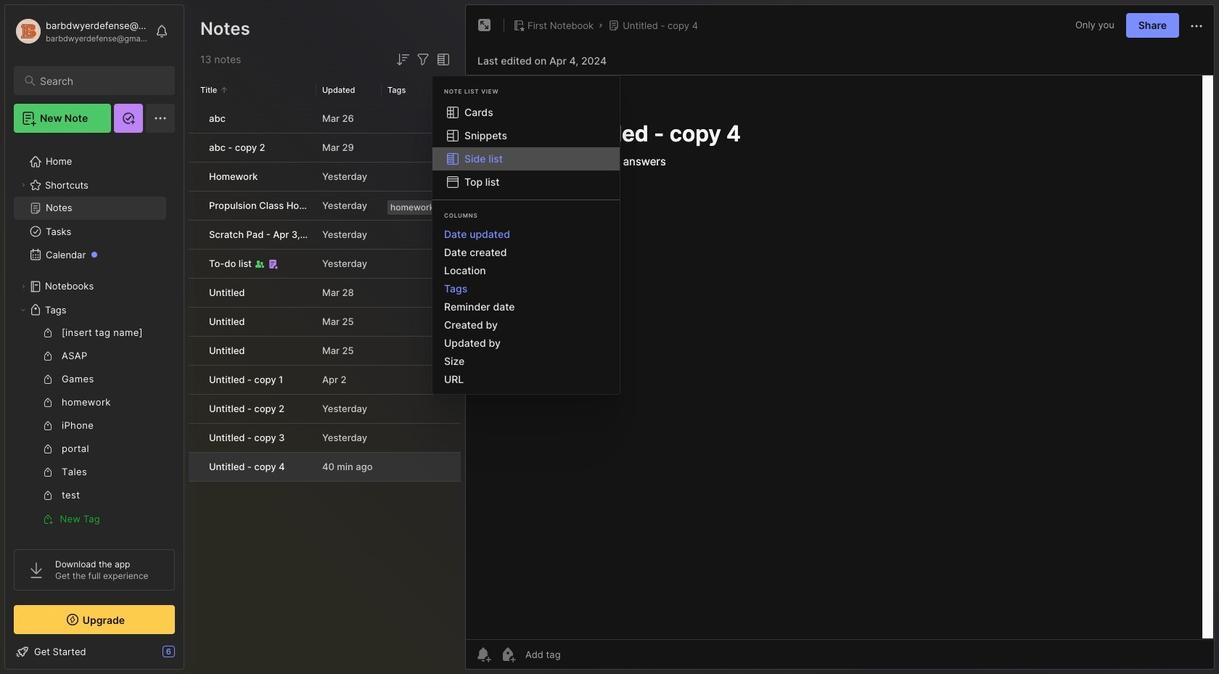 Task type: describe. For each thing, give the bounding box(es) containing it.
Add tag field
[[524, 648, 634, 661]]

2 cell from the top
[[189, 134, 200, 162]]

1 dropdown list menu from the top
[[433, 101, 620, 194]]

Sort options field
[[394, 51, 412, 68]]

1 cell from the top
[[189, 105, 200, 133]]

add a reminder image
[[475, 646, 492, 664]]

Account field
[[14, 17, 148, 46]]

expand tags image
[[19, 306, 28, 314]]

2 dropdown list menu from the top
[[433, 225, 620, 388]]

Add filters field
[[415, 51, 432, 68]]

more actions image
[[1189, 17, 1206, 35]]

group inside tree
[[14, 322, 166, 531]]



Task type: vqa. For each thing, say whether or not it's contained in the screenshot.
Tag name text box
no



Task type: locate. For each thing, give the bounding box(es) containing it.
expand notebooks image
[[19, 282, 28, 291]]

note window element
[[465, 4, 1215, 674]]

expand note image
[[476, 17, 494, 34]]

8 cell from the top
[[189, 308, 200, 336]]

add tag image
[[500, 646, 517, 664]]

View options field
[[432, 51, 452, 68]]

None search field
[[40, 72, 162, 89]]

7 cell from the top
[[189, 279, 200, 307]]

group
[[14, 322, 166, 531]]

menu item
[[433, 147, 620, 171]]

4 cell from the top
[[189, 192, 200, 220]]

13 cell from the top
[[189, 453, 200, 481]]

12 cell from the top
[[189, 424, 200, 452]]

0 vertical spatial dropdown list menu
[[433, 101, 620, 194]]

More actions field
[[1189, 16, 1206, 35]]

Note Editor text field
[[466, 75, 1215, 640]]

6 cell from the top
[[189, 250, 200, 278]]

main element
[[0, 0, 189, 675]]

Search text field
[[40, 74, 162, 88]]

Help and Learning task checklist field
[[5, 640, 184, 664]]

click to collapse image
[[183, 648, 194, 665]]

10 cell from the top
[[189, 366, 200, 394]]

tree inside "main" element
[[5, 142, 184, 609]]

5 cell from the top
[[189, 221, 200, 249]]

3 cell from the top
[[189, 163, 200, 191]]

11 cell from the top
[[189, 395, 200, 423]]

cell
[[189, 105, 200, 133], [189, 134, 200, 162], [189, 163, 200, 191], [189, 192, 200, 220], [189, 221, 200, 249], [189, 250, 200, 278], [189, 279, 200, 307], [189, 308, 200, 336], [189, 337, 200, 365], [189, 366, 200, 394], [189, 395, 200, 423], [189, 424, 200, 452], [189, 453, 200, 481]]

none search field inside "main" element
[[40, 72, 162, 89]]

add filters image
[[415, 51, 432, 68]]

dropdown list menu
[[433, 101, 620, 194], [433, 225, 620, 388]]

1 vertical spatial dropdown list menu
[[433, 225, 620, 388]]

row group
[[189, 105, 461, 483]]

9 cell from the top
[[189, 337, 200, 365]]

tree
[[5, 142, 184, 609]]



